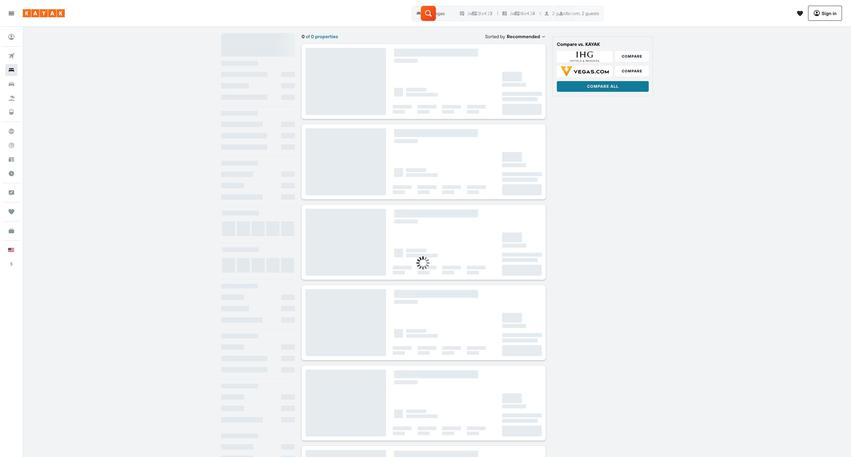 Task type: describe. For each thing, give the bounding box(es) containing it.
ihg image
[[557, 51, 613, 62]]

search for packages image
[[5, 92, 17, 104]]

search for trains image
[[5, 106, 17, 119]]

6 alert from the top
[[221, 248, 295, 280]]

4 alert from the top
[[221, 161, 295, 207]]

2 alert from the top
[[221, 61, 295, 107]]

7 alert from the top
[[221, 284, 295, 330]]

9 alert from the top
[[221, 384, 295, 430]]

navigation menu image
[[8, 10, 15, 17]]

sign in image
[[5, 31, 17, 43]]

go to our blog image
[[5, 154, 17, 166]]



Task type: vqa. For each thing, say whether or not it's contained in the screenshot.
Sign in icon
yes



Task type: locate. For each thing, give the bounding box(es) containing it.
find out the best time to travel new image
[[5, 168, 17, 180]]

track a flight image
[[5, 140, 17, 152]]

8 alert from the top
[[221, 334, 295, 380]]

5 alert from the top
[[221, 211, 295, 243]]

submit feedback about our site image
[[5, 187, 17, 199]]

1 alert from the top
[[221, 33, 295, 57]]

go to explore image
[[5, 126, 17, 138]]

search for hotels image
[[5, 64, 17, 76]]

dialog
[[0, 0, 852, 458]]

kayak for business new image
[[5, 225, 17, 237]]

search for cars image
[[5, 78, 17, 90]]

vegas.com image
[[557, 66, 613, 77]]

3 alert from the top
[[221, 111, 295, 157]]

10 alert from the top
[[221, 434, 295, 458]]

alert
[[221, 33, 295, 57], [221, 61, 295, 107], [221, 111, 295, 157], [221, 161, 295, 207], [221, 211, 295, 243], [221, 248, 295, 280], [221, 284, 295, 330], [221, 334, 295, 380], [221, 384, 295, 430], [221, 434, 295, 458]]

united states (english) image
[[8, 248, 14, 252]]

progress bar
[[23, 27, 852, 28]]

trips image
[[5, 206, 17, 218]]

search for flights image
[[5, 50, 17, 62]]



